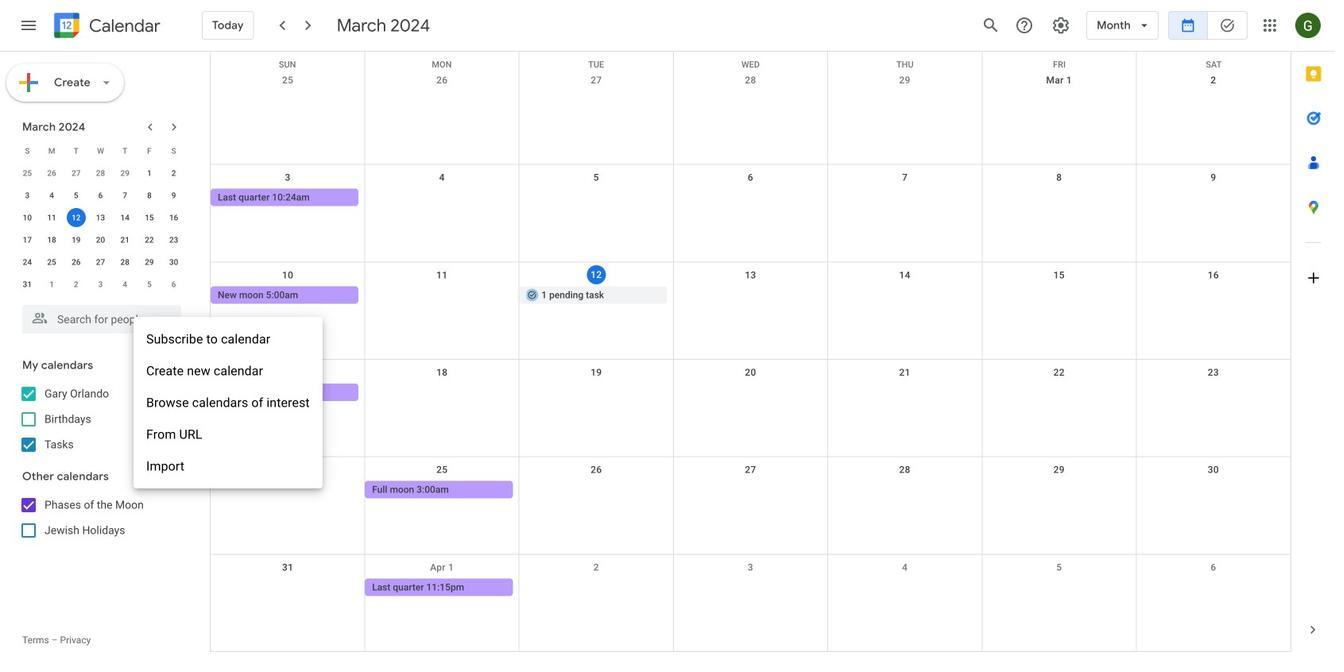 Task type: vqa. For each thing, say whether or not it's contained in the screenshot.
third PM from the top
no



Task type: describe. For each thing, give the bounding box(es) containing it.
7 element
[[115, 186, 135, 205]]

17 element
[[18, 231, 37, 250]]

25 element
[[42, 253, 61, 272]]

12, today element
[[67, 208, 86, 227]]

calendar element
[[51, 10, 161, 45]]

14 element
[[115, 208, 135, 227]]

february 25 element
[[18, 164, 37, 183]]

26 element
[[67, 253, 86, 272]]

april 5 element
[[140, 275, 159, 294]]

april 4 element
[[115, 275, 135, 294]]

april 1 element
[[42, 275, 61, 294]]

february 28 element
[[91, 164, 110, 183]]

2 element
[[164, 164, 183, 183]]

24 element
[[18, 253, 37, 272]]

13 element
[[91, 208, 110, 227]]

8 element
[[140, 186, 159, 205]]

4 element
[[42, 186, 61, 205]]



Task type: locate. For each thing, give the bounding box(es) containing it.
april 6 element
[[164, 275, 183, 294]]

31 element
[[18, 275, 37, 294]]

grid
[[210, 52, 1291, 653]]

add calendars. menu
[[134, 317, 323, 489]]

add other calendars image
[[138, 468, 154, 484]]

15 element
[[140, 208, 159, 227]]

16 element
[[164, 208, 183, 227]]

cell
[[365, 189, 519, 208], [519, 189, 674, 208], [828, 189, 983, 208], [983, 189, 1137, 208], [1137, 189, 1291, 208], [64, 207, 88, 229], [365, 286, 519, 306], [828, 286, 983, 306], [983, 286, 1137, 306], [1137, 286, 1291, 306], [365, 384, 519, 403], [519, 384, 674, 403], [828, 384, 983, 403], [983, 384, 1137, 403], [1137, 384, 1291, 403], [211, 482, 365, 501], [519, 482, 674, 501], [828, 482, 983, 501], [983, 482, 1137, 501], [1137, 482, 1291, 501], [211, 579, 365, 598], [519, 579, 674, 598], [828, 579, 983, 598], [983, 579, 1137, 598], [1137, 579, 1291, 598]]

row
[[211, 52, 1291, 70], [211, 68, 1291, 165], [15, 140, 186, 162], [15, 162, 186, 184], [211, 165, 1291, 263], [15, 184, 186, 207], [15, 207, 186, 229], [15, 229, 186, 251], [15, 251, 186, 274], [211, 263, 1291, 360], [15, 274, 186, 296], [211, 360, 1291, 458], [211, 458, 1291, 555], [211, 555, 1291, 653]]

21 element
[[115, 231, 135, 250]]

27 element
[[91, 253, 110, 272]]

18 element
[[42, 231, 61, 250]]

my calendars list
[[3, 382, 197, 458]]

1 element
[[140, 164, 159, 183]]

heading inside calendar element
[[86, 16, 161, 35]]

6 element
[[91, 186, 110, 205]]

20 element
[[91, 231, 110, 250]]

23 element
[[164, 231, 183, 250]]

22 element
[[140, 231, 159, 250]]

19 element
[[67, 231, 86, 250]]

settings menu image
[[1052, 16, 1071, 35]]

28 element
[[115, 253, 135, 272]]

february 27 element
[[67, 164, 86, 183]]

10 element
[[18, 208, 37, 227]]

april 3 element
[[91, 275, 110, 294]]

tab list
[[1292, 52, 1336, 608]]

None search field
[[0, 299, 197, 334]]

Search for people text field
[[32, 305, 172, 334]]

cell inside the march 2024 grid
[[64, 207, 88, 229]]

heading
[[86, 16, 161, 35]]

29 element
[[140, 253, 159, 272]]

february 26 element
[[42, 164, 61, 183]]

february 29 element
[[115, 164, 135, 183]]

april 2 element
[[67, 275, 86, 294]]

row group
[[15, 162, 186, 296]]

3 element
[[18, 186, 37, 205]]

11 element
[[42, 208, 61, 227]]

other calendars list
[[3, 493, 197, 544]]

5 element
[[67, 186, 86, 205]]

march 2024 grid
[[15, 140, 186, 296]]

main drawer image
[[19, 16, 38, 35]]

9 element
[[164, 186, 183, 205]]

30 element
[[164, 253, 183, 272]]



